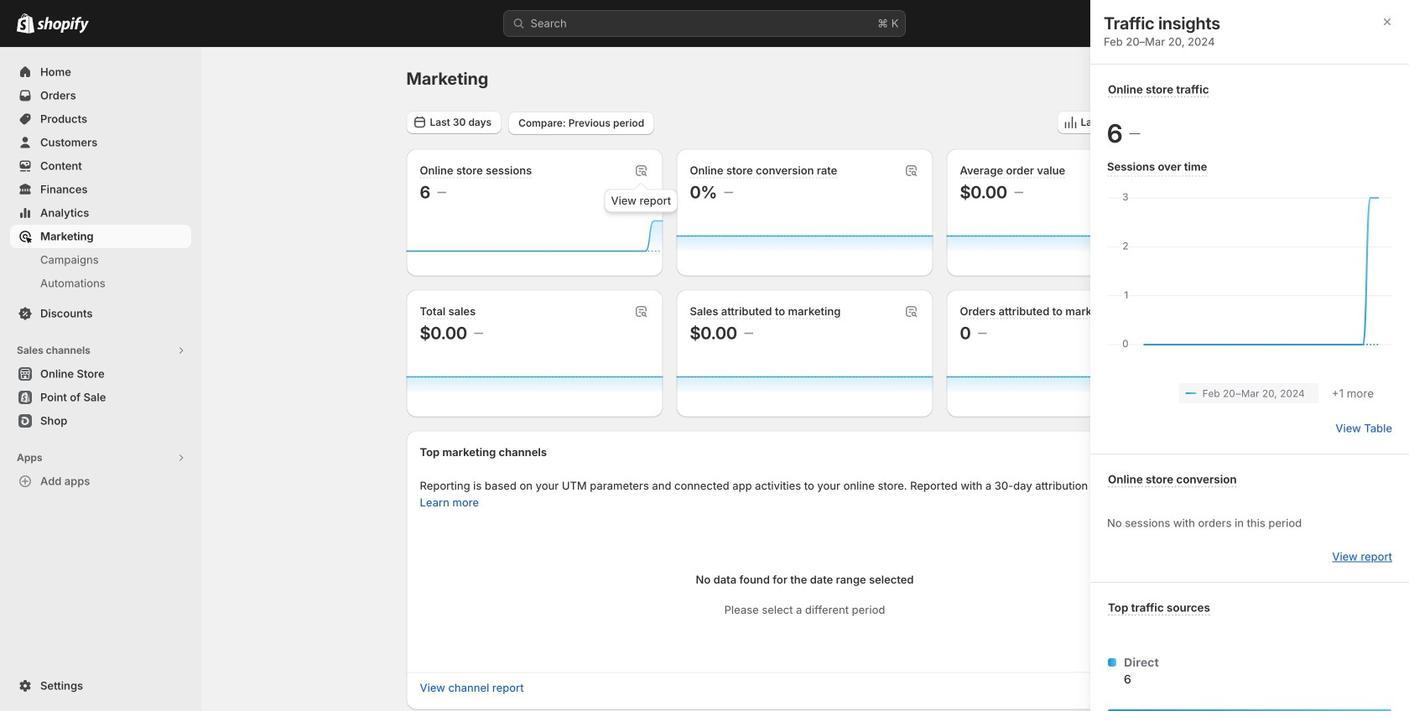 Task type: describe. For each thing, give the bounding box(es) containing it.
shopify image
[[37, 17, 89, 33]]



Task type: vqa. For each thing, say whether or not it's contained in the screenshot.
list
yes



Task type: locate. For each thing, give the bounding box(es) containing it.
list
[[1121, 383, 1379, 403]]



